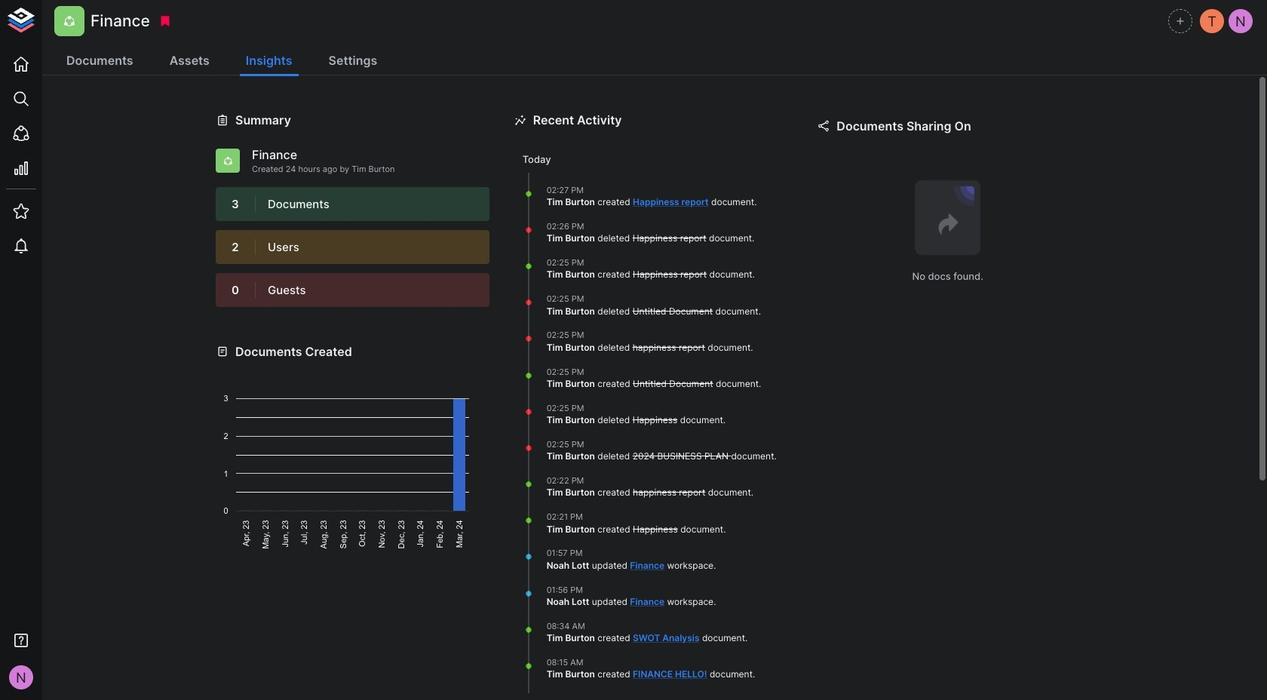 Task type: vqa. For each thing, say whether or not it's contained in the screenshot.
Remove Bookmark icon
yes



Task type: locate. For each thing, give the bounding box(es) containing it.
a chart. image
[[216, 360, 490, 549]]

remove bookmark image
[[158, 14, 172, 28]]



Task type: describe. For each thing, give the bounding box(es) containing it.
a chart. element
[[216, 360, 490, 549]]



